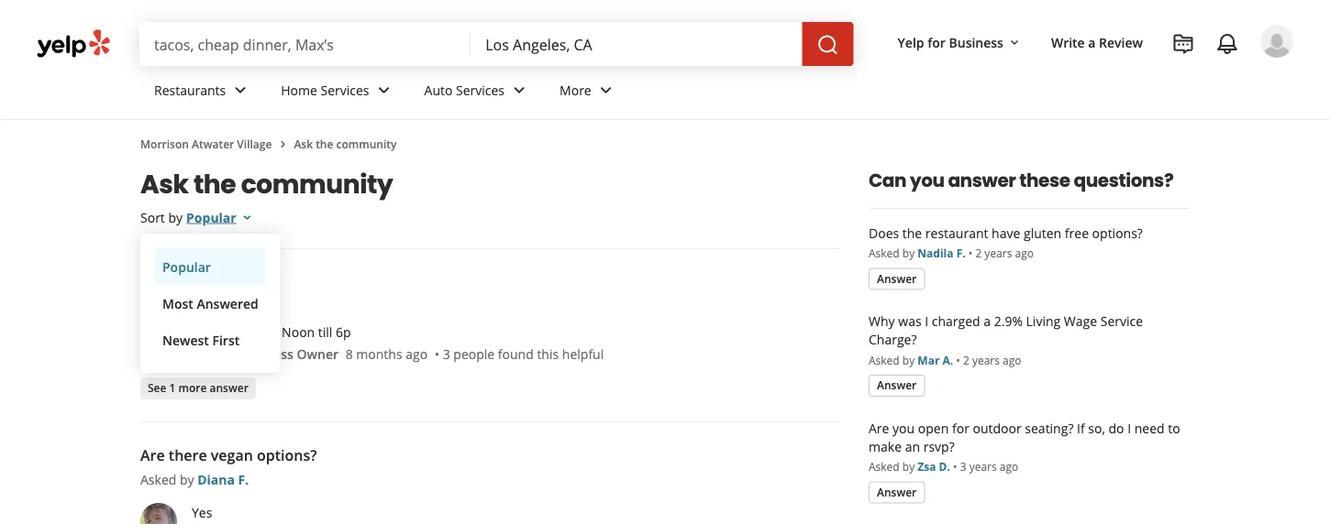 Task type: locate. For each thing, give the bounding box(es) containing it.
found
[[498, 345, 534, 363]]

2 24 chevron down v2 image from the left
[[508, 79, 530, 101]]

1 vertical spatial 2
[[963, 353, 970, 368]]

by
[[168, 209, 183, 226], [903, 246, 915, 261], [180, 290, 194, 308], [903, 353, 915, 368], [903, 460, 915, 475], [180, 471, 194, 489]]

1 horizontal spatial 2
[[976, 246, 982, 261]]

1 none field from the left
[[154, 34, 456, 54]]

by for asked by mar a.
[[903, 353, 915, 368]]

years right d.
[[969, 460, 997, 475]]

nadila f. link
[[918, 246, 966, 261]]

1 horizontal spatial a
[[984, 313, 991, 330]]

answer link down the asked by mar a.
[[869, 375, 925, 397]]

ago for are
[[1000, 460, 1019, 475]]

business down week!
[[239, 345, 294, 363]]

1 vertical spatial years
[[972, 353, 1000, 368]]

asked for does
[[869, 246, 900, 261]]

are there vegan options? asked by diana f.
[[140, 446, 317, 489]]

2 vertical spatial years
[[969, 460, 997, 475]]

24 chevron down v2 image for more
[[595, 79, 617, 101]]

search image
[[817, 34, 839, 56]]

0 horizontal spatial are
[[140, 446, 165, 466]]

0 vertical spatial answer link
[[869, 268, 925, 290]]

charge?
[[869, 331, 917, 349]]

ago down 'why was i charged a 2.9% living wage service charge?'
[[1003, 353, 1022, 368]]

1 vertical spatial answer link
[[869, 375, 925, 397]]

1 horizontal spatial i
[[1128, 420, 1131, 437]]

answer down asked by nadila f.
[[877, 271, 917, 286]]

1 vertical spatial you
[[893, 420, 915, 437]]

asked down there
[[140, 471, 176, 489]]

nadila
[[918, 246, 954, 261]]

happy hour times? asked by george b.
[[140, 265, 274, 308]]

business left 16 chevron down v2 icon
[[949, 33, 1004, 51]]

1 horizontal spatial services
[[456, 81, 505, 99]]

1 vertical spatial business
[[239, 345, 294, 363]]

0 horizontal spatial 24 chevron down v2 image
[[373, 79, 395, 101]]

0 vertical spatial the
[[316, 136, 333, 151]]

2 down restaurant
[[976, 246, 982, 261]]

1 horizontal spatial 24 chevron down v2 image
[[508, 79, 530, 101]]

2 right a.
[[963, 353, 970, 368]]

week!
[[244, 323, 278, 341]]

you right can
[[910, 168, 945, 194]]

ask the community down "home services" link
[[294, 136, 397, 151]]

0 horizontal spatial 24 chevron down v2 image
[[230, 79, 252, 101]]

3 people found this helpful
[[443, 345, 604, 363]]

times?
[[228, 265, 274, 285]]

services right home
[[321, 81, 369, 99]]

1 answer link from the top
[[869, 268, 925, 290]]

ago down the gluten
[[1015, 246, 1034, 261]]

1 vertical spatial ask the community
[[140, 166, 393, 202]]

1 horizontal spatial for
[[952, 420, 970, 437]]

answer link
[[869, 268, 925, 290], [869, 375, 925, 397], [869, 482, 925, 504]]

0 horizontal spatial for
[[928, 33, 946, 51]]

d.
[[939, 460, 950, 475]]

1 horizontal spatial are
[[869, 420, 889, 437]]

a right days
[[233, 323, 241, 341]]

ask the community
[[294, 136, 397, 151], [140, 166, 393, 202]]

answer link down asked by nadila f.
[[869, 268, 925, 290]]

seating?
[[1025, 420, 1074, 437]]

i
[[925, 313, 929, 330], [1128, 420, 1131, 437]]

2
[[976, 246, 982, 261], [963, 353, 970, 368]]

by for asked by nadila f.
[[903, 246, 915, 261]]

0 horizontal spatial services
[[321, 81, 369, 99]]

ask up sort by
[[140, 166, 188, 202]]

services inside auto services 'link'
[[456, 81, 505, 99]]

free
[[1065, 224, 1089, 242]]

answer link for does the restaurant have gluten free options?
[[869, 268, 925, 290]]

24 chevron down v2 image right more
[[595, 79, 617, 101]]

you for can
[[910, 168, 945, 194]]

asked inside are there vegan options? asked by diana f.
[[140, 471, 176, 489]]

2 years ago
[[976, 246, 1034, 261], [963, 353, 1022, 368]]

years for have
[[985, 246, 1012, 261]]

0 vertical spatial answer
[[948, 168, 1016, 194]]

does
[[869, 224, 899, 242]]

2 years ago down "does the restaurant have gluten free options?"
[[976, 246, 1034, 261]]

1 horizontal spatial ask
[[294, 136, 313, 151]]

by for asked by zsa d.
[[903, 460, 915, 475]]

options? right vegan
[[257, 446, 317, 466]]

by down there
[[180, 471, 194, 489]]

1 vertical spatial the
[[193, 166, 236, 202]]

diana f. link
[[197, 471, 249, 489]]

for right yelp
[[928, 33, 946, 51]]

asked down does
[[869, 246, 900, 261]]

years down "does the restaurant have gluten free options?"
[[985, 246, 1012, 261]]

24 chevron down v2 image right restaurants
[[230, 79, 252, 101]]

0 vertical spatial for
[[928, 33, 946, 51]]

services inside "home services" link
[[321, 81, 369, 99]]

hour
[[190, 265, 224, 285]]

are inside are you open for outdoor seating? if so, do i need to make an rsvp?
[[869, 420, 889, 437]]

0 vertical spatial answer
[[877, 271, 917, 286]]

1 vertical spatial i
[[1128, 420, 1131, 437]]

none field up home
[[154, 34, 456, 54]]

projects image
[[1172, 33, 1194, 55]]

24 chevron down v2 image
[[230, 79, 252, 101], [508, 79, 530, 101]]

3
[[443, 345, 450, 363], [960, 460, 967, 475]]

1 24 chevron down v2 image from the left
[[373, 79, 395, 101]]

2 for charged
[[963, 353, 970, 368]]

f. down vegan
[[238, 471, 249, 489]]

restaurant
[[926, 224, 988, 242]]

options? right free
[[1092, 224, 1143, 242]]

1 vertical spatial 3
[[960, 460, 967, 475]]

0 horizontal spatial options?
[[257, 446, 317, 466]]

2 vertical spatial answer
[[877, 485, 917, 500]]

0 vertical spatial you
[[910, 168, 945, 194]]

2 vertical spatial answer link
[[869, 482, 925, 504]]

0 vertical spatial 2 years ago
[[976, 246, 1034, 261]]

ago for does
[[1015, 246, 1034, 261]]

24 chevron down v2 image left auto
[[373, 79, 395, 101]]

24 chevron down v2 image inside auto services 'link'
[[508, 79, 530, 101]]

you up an
[[893, 420, 915, 437]]

2 services from the left
[[456, 81, 505, 99]]

24 chevron down v2 image inside restaurants link
[[230, 79, 252, 101]]

answer link for why was i charged a 2.9% living wage service charge?
[[869, 375, 925, 397]]

you inside are you open for outdoor seating? if so, do i need to make an rsvp?
[[893, 420, 915, 437]]

answer down the asked by mar a.
[[877, 378, 917, 393]]

answer for why was i charged a 2.9% living wage service charge?
[[877, 378, 917, 393]]

0 vertical spatial 2
[[976, 246, 982, 261]]

None search field
[[139, 22, 857, 66]]

the up asked by nadila f.
[[903, 224, 922, 242]]

you
[[910, 168, 945, 194], [893, 420, 915, 437]]

1 vertical spatial ask
[[140, 166, 188, 202]]

asked down the charge? on the right bottom
[[869, 353, 900, 368]]

by right sort
[[168, 209, 183, 226]]

ago down are you open for outdoor seating? if so, do i need to make an rsvp?
[[1000, 460, 1019, 475]]

by left nadila
[[903, 246, 915, 261]]

1 horizontal spatial business
[[949, 33, 1004, 51]]

none field up the more link
[[486, 34, 788, 54]]

popular for 'popular' link
[[162, 258, 211, 276]]

0 vertical spatial popular
[[186, 209, 236, 226]]

0 horizontal spatial i
[[925, 313, 929, 330]]

more
[[560, 81, 591, 99]]

community
[[336, 136, 397, 151], [241, 166, 393, 202]]

outdoor
[[973, 420, 1022, 437]]

0 vertical spatial business
[[949, 33, 1004, 51]]

a
[[1088, 33, 1096, 51], [984, 313, 991, 330], [233, 323, 241, 341]]

services right auto
[[456, 81, 505, 99]]

the right 16 chevron right v2 image
[[316, 136, 333, 151]]

answer up "does the restaurant have gluten free options?"
[[948, 168, 1016, 194]]

living
[[1026, 313, 1061, 330]]

ask the community up 16 chevron down v2 image
[[140, 166, 393, 202]]

2 24 chevron down v2 image from the left
[[595, 79, 617, 101]]

are up make
[[869, 420, 889, 437]]

if
[[1077, 420, 1085, 437]]

2 years ago down 'why was i charged a 2.9% living wage service charge?'
[[963, 353, 1022, 368]]

f. down restaurant
[[957, 246, 966, 261]]

george
[[197, 290, 243, 308]]

2 vertical spatial the
[[903, 224, 922, 242]]

1 horizontal spatial options?
[[1092, 224, 1143, 242]]

community down 16 chevron right v2 image
[[241, 166, 393, 202]]

answer down s.,
[[210, 381, 248, 396]]

the up the popular popup button
[[193, 166, 236, 202]]

answer link down asked by zsa d.
[[869, 482, 925, 504]]

see
[[148, 381, 166, 396]]

review
[[1099, 33, 1143, 51]]

asked down make
[[869, 460, 900, 475]]

asked down happy
[[140, 290, 176, 308]]

mar
[[918, 353, 940, 368]]

by left "zsa"
[[903, 460, 915, 475]]

1 vertical spatial community
[[241, 166, 393, 202]]

3 left people
[[443, 345, 450, 363]]

gluten
[[1024, 224, 1062, 242]]

restaurants link
[[139, 66, 266, 119]]

asked by nadila f.
[[869, 246, 966, 261]]

community down "home services" link
[[336, 136, 397, 151]]

2 answer link from the top
[[869, 375, 925, 397]]

a left 2.9%
[[984, 313, 991, 330]]

i right do on the bottom of the page
[[1128, 420, 1131, 437]]

2 years ago for charged
[[963, 353, 1022, 368]]

0 horizontal spatial f.
[[238, 471, 249, 489]]

for right open
[[952, 420, 970, 437]]

these
[[1020, 168, 1070, 194]]

1 vertical spatial answer
[[877, 378, 917, 393]]

have
[[992, 224, 1020, 242]]

by for sort by
[[168, 209, 183, 226]]

asked by zsa d.
[[869, 460, 950, 475]]

services
[[321, 81, 369, 99], [456, 81, 505, 99]]

are you open for outdoor seating? if so, do i need to make an rsvp?
[[869, 420, 1180, 455]]

0 horizontal spatial 2
[[963, 353, 970, 368]]

answer down asked by zsa d.
[[877, 485, 917, 500]]

are for you
[[869, 420, 889, 437]]

1 vertical spatial options?
[[257, 446, 317, 466]]

newest first
[[162, 332, 240, 349]]

2 horizontal spatial the
[[903, 224, 922, 242]]

ask right 16 chevron right v2 image
[[294, 136, 313, 151]]

f. inside are there vegan options? asked by diana f.
[[238, 471, 249, 489]]

0 horizontal spatial none field
[[154, 34, 456, 54]]

1 horizontal spatial 24 chevron down v2 image
[[595, 79, 617, 101]]

1 horizontal spatial answer
[[948, 168, 1016, 194]]

1 vertical spatial are
[[140, 446, 165, 466]]

2 none field from the left
[[486, 34, 788, 54]]

ask
[[294, 136, 313, 151], [140, 166, 188, 202]]

0 vertical spatial years
[[985, 246, 1012, 261]]

3 for 3 people found this helpful
[[443, 345, 450, 363]]

i right was
[[925, 313, 929, 330]]

1 horizontal spatial 3
[[960, 460, 967, 475]]

are left there
[[140, 446, 165, 466]]

1 vertical spatial f.
[[238, 471, 249, 489]]

0 vertical spatial 3
[[443, 345, 450, 363]]

years for charged
[[972, 353, 1000, 368]]

b.
[[246, 290, 259, 308]]

0 vertical spatial ask
[[294, 136, 313, 151]]

there
[[169, 446, 207, 466]]

1 horizontal spatial f.
[[957, 246, 966, 261]]

1 vertical spatial answer
[[210, 381, 248, 396]]

1 24 chevron down v2 image from the left
[[230, 79, 252, 101]]

popular left 16 chevron down v2 image
[[186, 209, 236, 226]]

3 answer from the top
[[877, 485, 917, 500]]

was
[[898, 313, 922, 330]]

0 horizontal spatial the
[[193, 166, 236, 202]]

questions?
[[1074, 168, 1174, 194]]

none field near
[[486, 34, 788, 54]]

asked
[[869, 246, 900, 261], [140, 290, 176, 308], [869, 353, 900, 368], [869, 460, 900, 475], [140, 471, 176, 489]]

0 horizontal spatial 3
[[443, 345, 450, 363]]

the for are
[[193, 166, 236, 202]]

0 vertical spatial i
[[925, 313, 929, 330]]

3 for 3 years ago
[[960, 460, 967, 475]]

business inside yelp for business button
[[949, 33, 1004, 51]]

why
[[869, 313, 895, 330]]

2 answer from the top
[[877, 378, 917, 393]]

8
[[346, 345, 353, 363]]

1 horizontal spatial none field
[[486, 34, 788, 54]]

answer
[[948, 168, 1016, 194], [210, 381, 248, 396]]

1 vertical spatial for
[[952, 420, 970, 437]]

24 chevron down v2 image inside "home services" link
[[373, 79, 395, 101]]

popular up most
[[162, 258, 211, 276]]

years down 'why was i charged a 2.9% living wage service charge?'
[[972, 353, 1000, 368]]

ago
[[1015, 246, 1034, 261], [406, 345, 428, 363], [1003, 353, 1022, 368], [1000, 460, 1019, 475]]

24 chevron down v2 image
[[373, 79, 395, 101], [595, 79, 617, 101]]

the
[[316, 136, 333, 151], [193, 166, 236, 202], [903, 224, 922, 242]]

1 vertical spatial popular
[[162, 258, 211, 276]]

a right "write"
[[1088, 33, 1096, 51]]

none field find
[[154, 34, 456, 54]]

by left mar
[[903, 353, 915, 368]]

vegan
[[211, 446, 253, 466]]

can you answer these questions?
[[869, 168, 1174, 194]]

are inside are there vegan options? asked by diana f.
[[140, 446, 165, 466]]

0 horizontal spatial business
[[239, 345, 294, 363]]

3 right d.
[[960, 460, 967, 475]]

1 answer from the top
[[877, 271, 917, 286]]

ago for why
[[1003, 353, 1022, 368]]

by down hour
[[180, 290, 194, 308]]

ago right months
[[406, 345, 428, 363]]

0 vertical spatial are
[[869, 420, 889, 437]]

atwater
[[192, 136, 234, 151]]

24 chevron down v2 image right auto services
[[508, 79, 530, 101]]

3 answer link from the top
[[869, 482, 925, 504]]

a inside 'why was i charged a 2.9% living wage service charge?'
[[984, 313, 991, 330]]

morrison
[[140, 136, 189, 151]]

1 vertical spatial 2 years ago
[[963, 353, 1022, 368]]

yelp for business
[[898, 33, 1004, 51]]

24 chevron down v2 image inside the more link
[[595, 79, 617, 101]]

1 services from the left
[[321, 81, 369, 99]]

see 1 more answer link
[[140, 378, 256, 400]]

business
[[949, 33, 1004, 51], [239, 345, 294, 363]]

most answered link
[[155, 285, 266, 322]]

7
[[192, 323, 199, 341]]

None field
[[154, 34, 456, 54], [486, 34, 788, 54]]



Task type: describe. For each thing, give the bounding box(es) containing it.
answer for does the restaurant have gluten free options?
[[877, 271, 917, 286]]

2.9%
[[994, 313, 1023, 330]]

wage
[[1064, 313, 1097, 330]]

popular button
[[186, 209, 255, 226]]

i inside 'why was i charged a 2.9% living wage service charge?'
[[925, 313, 929, 330]]

diana
[[197, 471, 235, 489]]

morrison atwater village link
[[140, 136, 272, 151]]

why was i charged a 2.9% living wage service charge?
[[869, 313, 1143, 349]]

can
[[869, 168, 906, 194]]

write a review
[[1051, 33, 1143, 51]]

more
[[178, 381, 207, 396]]

16 chevron right v2 image
[[276, 137, 290, 152]]

24 chevron down v2 image for home services
[[373, 79, 395, 101]]

3 years ago
[[960, 460, 1019, 475]]

2 for have
[[976, 246, 982, 261]]

owner
[[297, 345, 339, 363]]

2 years ago for have
[[976, 246, 1034, 261]]

village
[[237, 136, 272, 151]]

days
[[202, 323, 230, 341]]

1 horizontal spatial the
[[316, 136, 333, 151]]

happy
[[140, 265, 186, 285]]

first
[[212, 332, 240, 349]]

most answered
[[162, 295, 258, 312]]

a.
[[943, 353, 953, 368]]

see 1 more answer
[[148, 381, 248, 396]]

asked for are
[[869, 460, 900, 475]]

0 horizontal spatial a
[[233, 323, 241, 341]]

restaurants
[[154, 81, 226, 99]]

an
[[905, 438, 920, 455]]

0 horizontal spatial answer
[[210, 381, 248, 396]]

by inside happy hour times? asked by george b.
[[180, 290, 194, 308]]

home services link
[[266, 66, 410, 119]]

Near text field
[[486, 34, 788, 54]]

most
[[162, 295, 193, 312]]

services for auto services
[[456, 81, 505, 99]]

by inside are there vegan options? asked by diana f.
[[180, 471, 194, 489]]

you for are
[[893, 420, 915, 437]]

0 vertical spatial f.
[[957, 246, 966, 261]]

bob b. image
[[1261, 25, 1294, 58]]

business for for
[[949, 33, 1004, 51]]

auto services link
[[410, 66, 545, 119]]

years for for
[[969, 460, 997, 475]]

auto services
[[424, 81, 505, 99]]

write
[[1051, 33, 1085, 51]]

16 chevron down v2 image
[[240, 210, 255, 225]]

yelp for business button
[[890, 26, 1029, 59]]

morrison atwater village
[[140, 136, 272, 151]]

so,
[[1088, 420, 1105, 437]]

newest first link
[[155, 322, 266, 359]]

home services
[[281, 81, 369, 99]]

user actions element
[[883, 23, 1319, 136]]

answer for are you open for outdoor seating? if so, do i need to make an rsvp?
[[877, 485, 917, 500]]

i inside are you open for outdoor seating? if so, do i need to make an rsvp?
[[1128, 420, 1131, 437]]

do
[[1109, 420, 1124, 437]]

write a review link
[[1044, 26, 1150, 59]]

people
[[453, 345, 495, 363]]

7 days a week! noon till 6p
[[192, 323, 351, 341]]

popular for the popular popup button
[[186, 209, 236, 226]]

zsa d. link
[[918, 460, 950, 475]]

24 chevron down v2 image for restaurants
[[230, 79, 252, 101]]

newest
[[162, 332, 209, 349]]

popular link
[[155, 249, 266, 285]]

services for home services
[[321, 81, 369, 99]]

asked inside happy hour times? asked by george b.
[[140, 290, 176, 308]]

business categories element
[[139, 66, 1294, 119]]

notifications image
[[1216, 33, 1239, 55]]

mar a. link
[[918, 353, 953, 368]]

0 horizontal spatial ask
[[140, 166, 188, 202]]

months
[[356, 345, 402, 363]]

0 vertical spatial options?
[[1092, 224, 1143, 242]]

0 vertical spatial ask the community
[[294, 136, 397, 151]]

noon
[[282, 323, 315, 341]]

more link
[[545, 66, 632, 119]]

2 horizontal spatial a
[[1088, 33, 1096, 51]]

rsvp?
[[924, 438, 955, 455]]

till
[[318, 323, 332, 341]]

home
[[281, 81, 317, 99]]

asked for why
[[869, 353, 900, 368]]

charged
[[932, 313, 980, 330]]

1
[[169, 381, 176, 396]]

yes
[[192, 504, 212, 522]]

alex
[[192, 345, 218, 363]]

for inside are you open for outdoor seating? if so, do i need to make an rsvp?
[[952, 420, 970, 437]]

yelp
[[898, 33, 924, 51]]

alex s., business owner
[[192, 345, 339, 363]]

service
[[1101, 313, 1143, 330]]

helpful
[[562, 345, 604, 363]]

to
[[1168, 420, 1180, 437]]

business for s.,
[[239, 345, 294, 363]]

george b. link
[[197, 290, 259, 308]]

the for asked
[[903, 224, 922, 242]]

sort
[[140, 209, 165, 226]]

for inside button
[[928, 33, 946, 51]]

options? inside are there vegan options? asked by diana f.
[[257, 446, 317, 466]]

need
[[1135, 420, 1165, 437]]

16 chevron down v2 image
[[1007, 35, 1022, 50]]

asked by mar a.
[[869, 353, 953, 368]]

s.,
[[222, 345, 236, 363]]

this
[[537, 345, 559, 363]]

0 vertical spatial community
[[336, 136, 397, 151]]

are for there
[[140, 446, 165, 466]]

answer link for are you open for outdoor seating? if so, do i need to make an rsvp?
[[869, 482, 925, 504]]

answered
[[197, 295, 258, 312]]

Find text field
[[154, 34, 456, 54]]

make
[[869, 438, 902, 455]]

does the restaurant have gluten free options?
[[869, 224, 1143, 242]]

8 months ago
[[346, 345, 428, 363]]

sort by
[[140, 209, 183, 226]]

24 chevron down v2 image for auto services
[[508, 79, 530, 101]]



Task type: vqa. For each thing, say whether or not it's contained in the screenshot.
Answer "link" to the middle
yes



